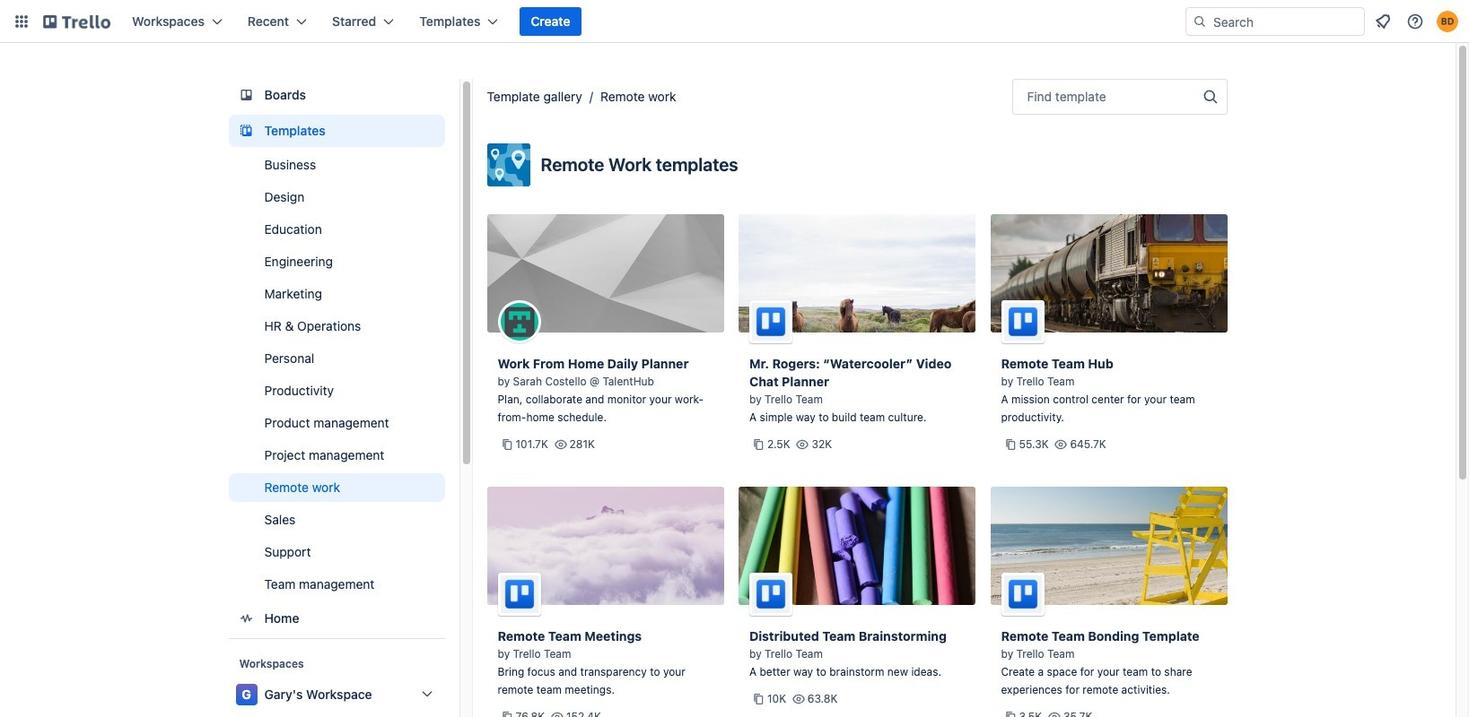 Task type: vqa. For each thing, say whether or not it's contained in the screenshot.
the home icon
yes



Task type: locate. For each thing, give the bounding box(es) containing it.
trello team image
[[749, 301, 792, 344], [1001, 301, 1044, 344], [498, 573, 541, 616], [749, 573, 792, 616], [1001, 573, 1044, 616]]

home image
[[236, 608, 257, 630]]

Search field
[[1207, 9, 1364, 34]]

None field
[[1012, 79, 1227, 115]]

remote work icon image
[[487, 144, 530, 187]]

None text field
[[1027, 88, 1030, 106]]

sarah costello @ talenthub image
[[498, 301, 541, 344]]



Task type: describe. For each thing, give the bounding box(es) containing it.
primary element
[[0, 0, 1469, 43]]

back to home image
[[43, 7, 110, 36]]

search image
[[1193, 14, 1207, 29]]

board image
[[236, 84, 257, 106]]

barb dwyer (barbdwyer3) image
[[1437, 11, 1458, 32]]

0 notifications image
[[1372, 11, 1394, 32]]

open information menu image
[[1406, 13, 1424, 31]]

template board image
[[236, 120, 257, 142]]



